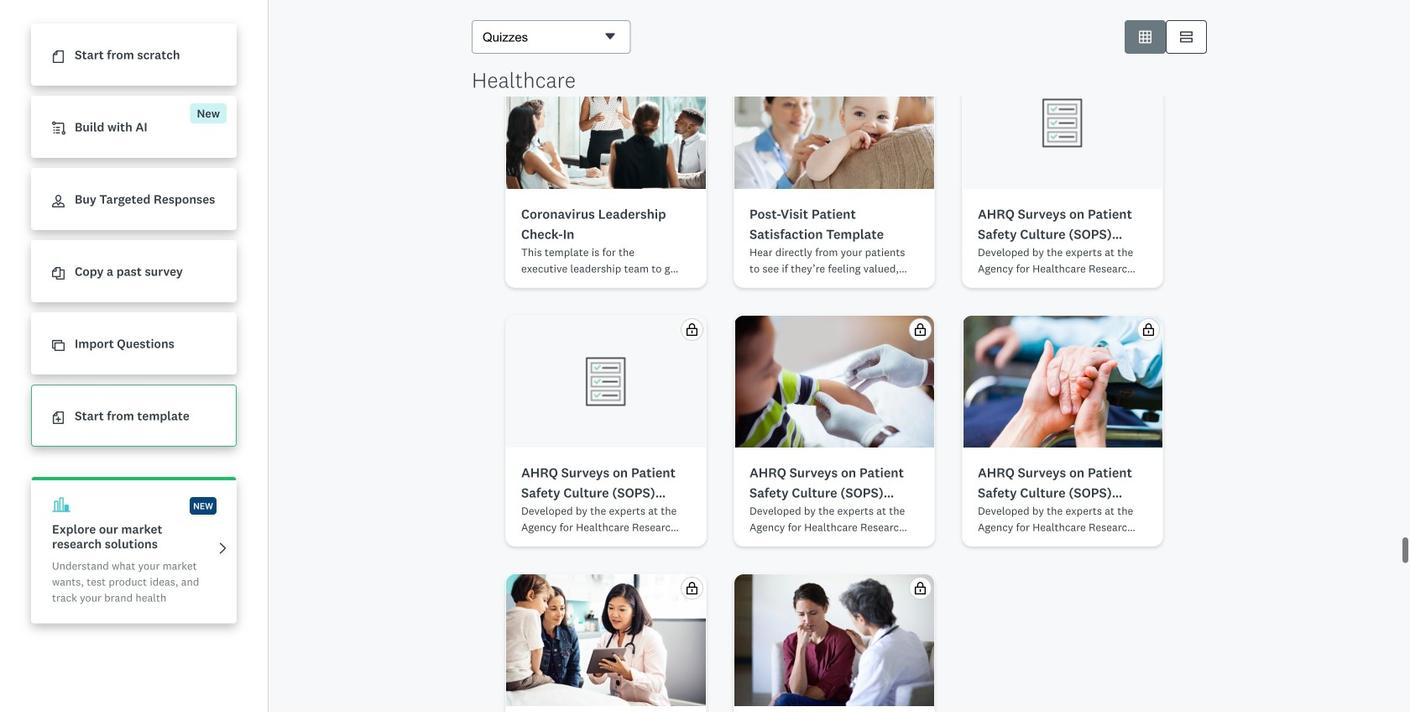 Task type: locate. For each thing, give the bounding box(es) containing it.
ahrq health literacy assessment image
[[506, 574, 706, 706]]

0 vertical spatial lock image
[[914, 323, 927, 336]]

lock image for the ahrq health literacy assessment image
[[686, 582, 699, 595]]

lock image for ahrq surveys on patient safety culture (sops) medical office survey image
[[914, 323, 927, 336]]

1 vertical spatial lock image
[[914, 582, 927, 595]]

lock image
[[686, 323, 699, 336], [1143, 323, 1155, 336], [686, 582, 699, 595]]

2 lock image from the top
[[914, 582, 927, 595]]

lock image
[[914, 323, 927, 336], [914, 582, 927, 595]]

1 lock image from the top
[[914, 323, 927, 336]]

lock image for anxiety tracker image
[[914, 582, 927, 595]]

ahrq surveys on patient safety culture (sops) hospital survey image
[[579, 355, 633, 409]]

ahrq surveys on patient safety culture (sops) medical office survey image
[[735, 316, 935, 448]]

ahrq surveys on patient safety culture (sops) nursing home survey image
[[963, 316, 1163, 448]]

post-visit patient satisfaction template image
[[735, 57, 935, 189]]



Task type: describe. For each thing, give the bounding box(es) containing it.
chevronright image
[[217, 542, 229, 555]]

textboxmultiple image
[[1181, 31, 1193, 43]]

documentclone image
[[52, 267, 65, 280]]

grid image
[[1140, 31, 1152, 43]]

document image
[[52, 51, 65, 63]]

lock image for the ahrq surveys on patient safety culture (sops) hospital survey image
[[686, 323, 699, 336]]

anxiety tracker image
[[735, 574, 935, 706]]

lock image for ahrq surveys on patient safety culture (sops) nursing home survey image
[[1143, 323, 1155, 336]]

coronavirus leadership check-in image
[[506, 57, 706, 189]]

documentplus image
[[52, 412, 65, 424]]

user image
[[52, 195, 65, 208]]

clone image
[[52, 339, 65, 352]]

ahrq surveys on patient safety culture (sops) community pharmacy survey image
[[1036, 96, 1090, 150]]



Task type: vqa. For each thing, say whether or not it's contained in the screenshot.
1st BRAND LOGO
no



